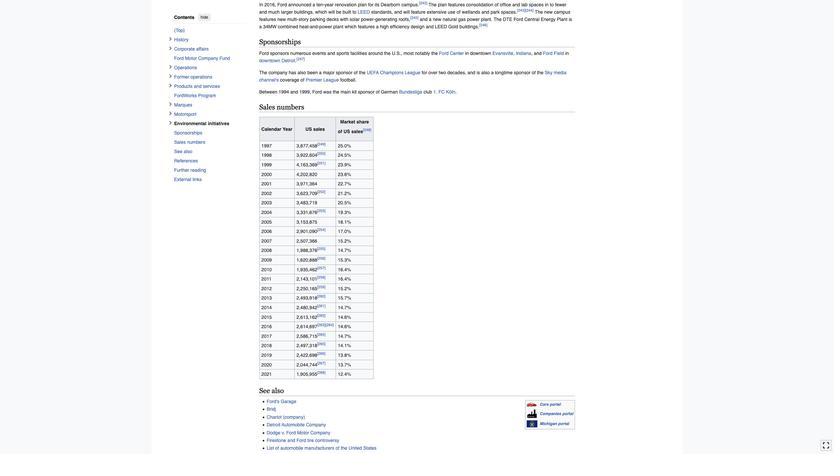 Task type: describe. For each thing, give the bounding box(es) containing it.
most
[[404, 50, 414, 56]]

3,623,709
[[297, 191, 317, 196]]

ford's garage bridj chariot (company) detroit automobile company dodge v. ford motor company firestone and ford tire controversy list of automobile manufacturers of the united states
[[267, 399, 377, 451]]

2,493,918
[[297, 295, 317, 301]]

former operations
[[174, 74, 212, 79]]

solar
[[350, 17, 360, 22]]

and left sports
[[327, 50, 335, 56]]

the left sky at the top of the page
[[537, 70, 544, 75]]

sponsorships link
[[174, 128, 246, 137]]

x small image for operations
[[168, 65, 172, 69]]

portals navigation
[[525, 400, 575, 430]]

1,988,376 [255]
[[297, 247, 326, 253]]

detroit inside ford sponsors numerous events and sports facilities around the u.s., most notably the ford center in downtown evansville, indiana , and ford field in downtown detroit . [247]
[[282, 58, 295, 63]]

0 horizontal spatial new
[[277, 17, 286, 22]]

michigan
[[540, 422, 557, 426]]

2012
[[261, 286, 272, 291]]

0 horizontal spatial sponsor
[[336, 70, 353, 75]]

16.4% for 2,143,101
[[338, 276, 351, 282]]

and down the in
[[259, 9, 267, 15]]

numbers inside sales numbers link
[[187, 139, 205, 145]]

2,586,715
[[297, 334, 317, 339]]

of right list
[[275, 446, 279, 451]]

sales numbers link
[[174, 137, 246, 147]]

facilities
[[350, 50, 367, 56]]

motor inside ford's garage bridj chariot (company) detroit automobile company dodge v. ford motor company firestone and ford tire controversy list of automobile manufacturers of the united states
[[297, 430, 309, 435]]

1 horizontal spatial sales
[[259, 103, 275, 111]]

4,163,369
[[297, 162, 317, 168]]

heat-
[[299, 24, 310, 29]]

(top)
[[174, 27, 185, 33]]

year
[[325, 2, 334, 7]]

ford down corporate
[[174, 55, 184, 61]]

the company has also been a major sponsor of the uefa champions league for over two decades, and is also a longtime sponsor of the
[[259, 70, 545, 75]]

1 horizontal spatial sponsorships
[[259, 38, 301, 46]]

[265] for 2,586,715
[[317, 332, 326, 337]]

[253] link
[[317, 209, 326, 213]]

1 vertical spatial league
[[323, 77, 339, 82]]

and right 1994
[[290, 89, 298, 94]]

ford left field
[[543, 50, 553, 56]]

1997
[[261, 143, 272, 148]]

[264]
[[326, 323, 334, 327]]

3,153,875
[[297, 219, 317, 225]]

1,620,888
[[297, 257, 317, 263]]

features inside the plan features consolidation of office and lab spaces in to fewer and much larger buildings, which will be built to
[[448, 2, 465, 7]]

two
[[439, 70, 446, 75]]

former
[[174, 74, 189, 79]]

0 horizontal spatial sales
[[313, 126, 325, 132]]

2 horizontal spatial sponsor
[[514, 70, 531, 75]]

and up plant.
[[482, 9, 489, 15]]

main
[[341, 89, 351, 94]]

us sales
[[305, 126, 325, 132]]

portal for cars portal
[[550, 402, 561, 407]]

the for the company has also been a major sponsor of the uefa champions league for over two decades, and is also a longtime sponsor of the
[[259, 70, 267, 75]]

and up fordworks program
[[194, 83, 201, 89]]

detroit inside ford's garage bridj chariot (company) detroit automobile company dodge v. ford motor company firestone and ford tire controversy list of automobile manufacturers of the united states
[[267, 422, 280, 428]]

15.2% for 2,507,366
[[338, 238, 351, 244]]

2,901,090 [254]
[[297, 228, 326, 234]]

the inside ford's garage bridj chariot (company) detroit automobile company dodge v. ford motor company firestone and ford tire controversy list of automobile manufacturers of the united states
[[341, 446, 347, 451]]

sponsors
[[270, 50, 289, 56]]

1 horizontal spatial sales numbers
[[259, 103, 304, 111]]

[252]
[[317, 190, 326, 194]]

ford down dodge v. ford motor company link
[[296, 438, 306, 443]]

a inside 'in 2016, ford announced a ten-year renovation plan for its dearborn campus. [242]'
[[313, 2, 315, 7]]

and right ,
[[534, 50, 542, 56]]

leed standards, and will feature extensive use of wetlands and park spaces. [243] [244]
[[358, 8, 534, 15]]

(company)
[[283, 414, 305, 420]]

also right has at the left top
[[298, 70, 306, 75]]

1,905,955 [268]
[[297, 370, 326, 377]]

and down feature on the top of the page
[[420, 17, 428, 22]]

1,988,376
[[297, 248, 317, 253]]

plant.
[[481, 17, 492, 22]]

major
[[323, 70, 335, 75]]

spaces.
[[501, 9, 517, 15]]

x small image for former operations
[[168, 74, 172, 78]]

flag image
[[527, 420, 538, 428]]

cars
[[540, 402, 549, 407]]

x small image for environmental initiatives
[[168, 121, 172, 125]]

environmental
[[174, 121, 206, 126]]

new inside and a new natural gas power plant. the dte ford central energy plant is a 34mw combined heat-and-power plant which features a high efficiency design and leed gold buildings.
[[433, 17, 441, 22]]

marques link
[[174, 100, 246, 109]]

and-
[[310, 24, 319, 29]]

the left the u.s.,
[[384, 50, 391, 56]]

[247]
[[297, 57, 305, 61]]

[244]
[[525, 8, 534, 13]]

the right notably
[[431, 50, 438, 56]]

with
[[340, 17, 348, 22]]

motor inside ford motor company fund link
[[185, 55, 197, 61]]

united
[[349, 446, 362, 451]]

field
[[554, 50, 564, 56]]

0 horizontal spatial sales numbers
[[174, 139, 205, 145]]

parking
[[310, 17, 325, 22]]

2,586,715 [265]
[[297, 332, 326, 339]]

fc
[[439, 89, 445, 94]]

1 vertical spatial for
[[422, 70, 427, 75]]

coverage of premier league football.
[[279, 77, 357, 82]]

the left uefa
[[359, 70, 365, 75]]

[250] link
[[317, 151, 326, 156]]

x small image for motorsport
[[168, 111, 172, 115]]

[260]
[[317, 294, 326, 299]]

services
[[203, 83, 220, 89]]

x small image for products and services
[[168, 83, 172, 87]]

of up football.
[[354, 70, 358, 75]]

kit
[[352, 89, 357, 94]]

fordworks program
[[174, 93, 216, 98]]

over
[[428, 70, 438, 75]]

companies portal
[[540, 412, 573, 416]]

17.0%
[[338, 229, 351, 234]]

3,971,364
[[297, 181, 317, 187]]

center
[[450, 50, 464, 56]]

3,331,676
[[297, 210, 317, 215]]

2011
[[261, 276, 271, 282]]

[265] link for 2,586,715
[[317, 332, 326, 337]]

2 horizontal spatial new
[[544, 9, 553, 15]]

15.7%
[[338, 295, 351, 301]]

and inside ford's garage bridj chariot (company) detroit automobile company dodge v. ford motor company firestone and ford tire controversy list of automobile manufacturers of the united states
[[287, 438, 295, 443]]

2016
[[261, 324, 272, 329]]

a left 34mw on the left
[[259, 24, 262, 29]]

0 vertical spatial see also
[[174, 149, 192, 154]]

the right was
[[333, 89, 339, 94]]

combined
[[278, 24, 298, 29]]

3,623,709 [252]
[[297, 190, 326, 196]]

and a new natural gas power plant. the dte ford central energy plant is a 34mw combined heat-and-power plant which features a high efficiency design and leed gold buildings.
[[259, 17, 572, 29]]

14.7% for 2,480,942
[[338, 305, 351, 310]]

2015
[[261, 315, 272, 320]]

will inside the plan features consolidation of office and lab spaces in to fewer and much larger buildings, which will be built to
[[328, 9, 335, 15]]

2,250,165 [259]
[[297, 285, 326, 291]]

13.8%
[[338, 353, 351, 358]]

x small image for history
[[168, 37, 172, 41]]

of left 'german'
[[376, 89, 380, 94]]

[267] link
[[317, 361, 326, 366]]

channel's
[[259, 77, 279, 82]]

and up [243] link
[[512, 2, 520, 7]]

premier
[[306, 77, 322, 82]]

portal for michigan portal
[[558, 422, 569, 426]]

features inside the new campus features new multi-story parking decks with solar power-generating roofs,
[[259, 17, 276, 22]]

ford's garage link
[[267, 399, 296, 404]]

x small image for corporate affairs
[[168, 46, 172, 50]]

will inside leed standards, and will feature extensive use of wetlands and park spaces. [243] [244]
[[403, 9, 410, 15]]

1 vertical spatial company
[[306, 422, 326, 428]]

sky
[[545, 70, 553, 75]]

and up roofs,
[[394, 9, 402, 15]]

corporate
[[174, 46, 195, 51]]

was
[[323, 89, 332, 94]]

leed inside and a new natural gas power plant. the dte ford central energy plant is a 34mw combined heat-and-power plant which features a high efficiency design and leed gold buildings.
[[435, 24, 447, 29]]

[265] for 2,497,318
[[317, 342, 326, 347]]

3,331,676 [253]
[[297, 209, 326, 215]]

of left premier
[[301, 77, 304, 82]]

indiana
[[516, 50, 531, 56]]

products
[[174, 83, 192, 89]]

sports
[[336, 50, 349, 56]]

14.6% for 2,613,162
[[338, 315, 351, 320]]

multi-
[[287, 17, 299, 22]]

0 horizontal spatial downtown
[[259, 58, 280, 63]]

1 vertical spatial see also
[[259, 387, 284, 395]]

plan inside 'in 2016, ford announced a ten-year renovation plan for its dearborn campus. [242]'
[[358, 2, 367, 7]]

. inside ford sponsors numerous events and sports facilities around the u.s., most notably the ford center in downtown evansville, indiana , and ford field in downtown detroit . [247]
[[295, 58, 297, 63]]

been
[[307, 70, 318, 75]]



Task type: vqa. For each thing, say whether or not it's contained in the screenshot.


Task type: locate. For each thing, give the bounding box(es) containing it.
1 horizontal spatial numbers
[[277, 103, 304, 111]]

events
[[312, 50, 326, 56]]

2008
[[261, 248, 272, 253]]

14.7%
[[338, 248, 351, 253], [338, 305, 351, 310], [338, 334, 351, 339]]

1 horizontal spatial will
[[403, 9, 410, 15]]

0 horizontal spatial is
[[477, 70, 480, 75]]

1 horizontal spatial new
[[433, 17, 441, 22]]

sales numbers down 1994
[[259, 103, 304, 111]]

1 vertical spatial power
[[319, 24, 332, 29]]

14.7% up 14.1%
[[338, 334, 351, 339]]

0 horizontal spatial which
[[315, 9, 327, 15]]

0 vertical spatial league
[[405, 70, 420, 75]]

a left longtime
[[491, 70, 494, 75]]

of right use
[[457, 9, 461, 15]]

x small image left the history
[[168, 37, 172, 41]]

1 vertical spatial numbers
[[187, 139, 205, 145]]

1 vertical spatial 16.4%
[[338, 276, 351, 282]]

1 vertical spatial sponsorships
[[174, 130, 202, 135]]

much
[[268, 9, 280, 15]]

league down ford sponsors numerous events and sports facilities around the u.s., most notably the ford center in downtown evansville, indiana , and ford field in downtown detroit . [247]
[[405, 70, 420, 75]]

environmental initiatives link
[[174, 119, 251, 128]]

the inside the plan features consolidation of office and lab spaces in to fewer and much larger buildings, which will be built to
[[429, 2, 437, 7]]

1 x small image from the top
[[168, 37, 172, 41]]

see up ford's
[[259, 387, 270, 395]]

1 vertical spatial downtown
[[259, 58, 280, 63]]

0 vertical spatial numbers
[[277, 103, 304, 111]]

power down wetlands
[[467, 17, 480, 22]]

ford field link
[[543, 50, 564, 56]]

18.1%
[[338, 219, 351, 225]]

also up the ford's garage link
[[272, 387, 284, 395]]

0 vertical spatial 16.4%
[[338, 267, 351, 272]]

1 vertical spatial is
[[477, 70, 480, 75]]

products and services
[[174, 83, 220, 89]]

14.7% for 1,988,376
[[338, 248, 351, 253]]

0 horizontal spatial power
[[319, 24, 332, 29]]

24.5%
[[338, 153, 351, 158]]

1 horizontal spatial plan
[[438, 2, 447, 7]]

company
[[269, 70, 287, 75]]

downtown left evansville,
[[470, 50, 491, 56]]

will left be
[[328, 9, 335, 15]]

longtime
[[495, 70, 513, 75]]

1 [265] link from the top
[[317, 332, 326, 337]]

also
[[298, 70, 306, 75], [481, 70, 490, 75], [184, 149, 192, 154], [272, 387, 284, 395]]

[262]
[[317, 313, 326, 318]]

energy
[[541, 17, 556, 22]]

[250]
[[317, 151, 326, 156]]

0 vertical spatial company
[[198, 55, 218, 61]]

which
[[315, 9, 327, 15], [345, 24, 357, 29]]

sponsor up football.
[[336, 70, 353, 75]]

[264] link
[[326, 323, 334, 327]]

. right fc
[[455, 89, 457, 94]]

which down solar
[[345, 24, 357, 29]]

1 horizontal spatial leed
[[435, 24, 447, 29]]

league
[[405, 70, 420, 75], [323, 77, 339, 82]]

built
[[343, 9, 351, 15]]

15.2% down 17.0%
[[338, 238, 351, 244]]

references link
[[174, 156, 246, 165]]

1 horizontal spatial in
[[545, 2, 549, 7]]

0 vertical spatial x small image
[[168, 83, 172, 87]]

park
[[491, 9, 500, 15]]

2 [265] from the top
[[317, 342, 326, 347]]

ford down [243] link
[[514, 17, 523, 22]]

2 15.2% from the top
[[338, 286, 351, 291]]

2014
[[261, 305, 272, 310]]

x small image
[[168, 37, 172, 41], [168, 46, 172, 50], [168, 65, 172, 69], [168, 74, 172, 78], [168, 102, 172, 106]]

2,480,942
[[297, 305, 317, 310]]

products and services link
[[174, 81, 246, 91]]

1 14.6% from the top
[[338, 315, 351, 320]]

in right field
[[565, 50, 569, 56]]

1 horizontal spatial us
[[344, 129, 350, 134]]

german
[[381, 89, 398, 94]]

0 horizontal spatial leed
[[358, 9, 370, 15]]

14.6% down 15.7%
[[338, 315, 351, 320]]

sponsor right kit at left
[[358, 89, 375, 94]]

1 vertical spatial portal
[[562, 412, 573, 416]]

plan inside the plan features consolidation of office and lab spaces in to fewer and much larger buildings, which will be built to
[[438, 2, 447, 7]]

14.7% up 15.3%
[[338, 248, 351, 253]]

ford inside and a new natural gas power plant. the dte ford central energy plant is a 34mw combined heat-and-power plant which features a high efficiency design and leed gold buildings.
[[514, 17, 523, 22]]

which inside the plan features consolidation of office and lab spaces in to fewer and much larger buildings, which will be built to
[[315, 9, 327, 15]]

2 vertical spatial company
[[310, 430, 330, 435]]

use
[[448, 9, 455, 15]]

1 vertical spatial 14.6%
[[338, 324, 351, 329]]

5 x small image from the top
[[168, 102, 172, 106]]

1 vertical spatial sales numbers
[[174, 139, 205, 145]]

spaces
[[529, 2, 544, 7]]

0 horizontal spatial us
[[305, 126, 312, 132]]

1 [265] from the top
[[317, 332, 326, 337]]

0 vertical spatial sponsorships
[[259, 38, 301, 46]]

power-
[[361, 17, 375, 22]]

[255]
[[317, 247, 326, 251]]

and right decades,
[[468, 70, 475, 75]]

features inside and a new natural gas power plant. the dte ford central energy plant is a 34mw combined heat-and-power plant which features a high efficiency design and leed gold buildings.
[[358, 24, 375, 29]]

1 x small image from the top
[[168, 83, 172, 87]]

1 vertical spatial [265] link
[[317, 342, 326, 347]]

1 vertical spatial x small image
[[168, 111, 172, 115]]

[249] link
[[317, 142, 326, 147]]

23.6%
[[338, 172, 351, 177]]

x small image left environmental on the top left of the page
[[168, 121, 172, 125]]

1 horizontal spatial see also
[[259, 387, 284, 395]]

in right center at the right top
[[465, 50, 469, 56]]

0 horizontal spatial .
[[295, 58, 297, 63]]

[266]
[[317, 351, 326, 356]]

is right 'plant'
[[569, 17, 572, 22]]

1. fc köln link
[[433, 89, 455, 94]]

ford
[[277, 2, 287, 7], [514, 17, 523, 22], [259, 50, 269, 56], [439, 50, 449, 56], [543, 50, 553, 56], [174, 55, 184, 61], [312, 89, 322, 94], [286, 430, 296, 435], [296, 438, 306, 443]]

[265] link down [263] link
[[317, 332, 326, 337]]

0 vertical spatial 14.7%
[[338, 248, 351, 253]]

15.2% up 15.7%
[[338, 286, 351, 291]]

2006
[[261, 229, 272, 234]]

[255] link
[[317, 247, 326, 251]]

2 vertical spatial features
[[358, 24, 375, 29]]

states
[[363, 446, 377, 451]]

14.7% down 15.7%
[[338, 305, 351, 310]]

motor up firestone and ford tire controversy link
[[297, 430, 309, 435]]

for inside 'in 2016, ford announced a ten-year renovation plan for its dearborn campus. [242]'
[[368, 2, 374, 7]]

gold
[[448, 24, 458, 29]]

a down extensive
[[429, 17, 432, 22]]

affairs
[[196, 46, 209, 51]]

[261] link
[[317, 304, 326, 308]]

a left "high"
[[376, 24, 379, 29]]

0 vertical spatial sales
[[259, 103, 275, 111]]

features up use
[[448, 2, 465, 7]]

0 horizontal spatial numbers
[[187, 139, 205, 145]]

is right decades,
[[477, 70, 480, 75]]

of left sky at the top of the page
[[532, 70, 536, 75]]

1 vertical spatial sales
[[174, 139, 186, 145]]

2 horizontal spatial features
[[448, 2, 465, 7]]

the for the plan features consolidation of office and lab spaces in to fewer and much larger buildings, which will be built to
[[429, 2, 437, 7]]

sponsorships inside sponsorships link
[[174, 130, 202, 135]]

3 14.7% from the top
[[338, 334, 351, 339]]

downtown
[[470, 50, 491, 56], [259, 58, 280, 63]]

also up references
[[184, 149, 192, 154]]

the down 'park'
[[494, 17, 502, 22]]

features
[[448, 2, 465, 7], [259, 17, 276, 22], [358, 24, 375, 29]]

ford right v.
[[286, 430, 296, 435]]

sponsorships down environmental on the top left of the page
[[174, 130, 202, 135]]

ford inside 'in 2016, ford announced a ten-year renovation plan for its dearborn campus. [242]'
[[277, 2, 287, 7]]

1 vertical spatial leed
[[435, 24, 447, 29]]

2 16.4% from the top
[[338, 276, 351, 282]]

the down spaces
[[535, 9, 543, 15]]

buildings,
[[294, 9, 314, 15]]

19.3%
[[338, 210, 351, 215]]

2 [265] link from the top
[[317, 342, 326, 347]]

2,507,366
[[297, 238, 317, 244]]

[260] link
[[317, 294, 326, 299]]

downtown detroit link
[[259, 58, 295, 63]]

sponsorships up sponsors
[[259, 38, 301, 46]]

the up extensive
[[429, 2, 437, 7]]

0 horizontal spatial to
[[353, 9, 356, 15]]

0 vertical spatial [265] link
[[317, 332, 326, 337]]

1 vertical spatial see
[[259, 387, 270, 395]]

and up automobile
[[287, 438, 295, 443]]

sales inside 'of us sales [248]'
[[351, 129, 363, 134]]

[252] link
[[317, 190, 326, 194]]

the inside and a new natural gas power plant. the dte ford central energy plant is a 34mw combined heat-and-power plant which features a high efficiency design and leed gold buildings.
[[494, 17, 502, 22]]

of us sales [248]
[[338, 128, 371, 134]]

1 horizontal spatial for
[[422, 70, 427, 75]]

,
[[531, 50, 533, 56]]

0 horizontal spatial league
[[323, 77, 339, 82]]

0 vertical spatial motor
[[185, 55, 197, 61]]

1 vertical spatial [265]
[[317, 342, 326, 347]]

2,480,942 [261]
[[297, 304, 326, 310]]

2002
[[261, 191, 272, 196]]

1 horizontal spatial to
[[550, 2, 554, 7]]

16.4%
[[338, 267, 351, 272], [338, 276, 351, 282]]

2 14.6% from the top
[[338, 324, 351, 329]]

4 x small image from the top
[[168, 74, 172, 78]]

1 horizontal spatial power
[[467, 17, 480, 22]]

x small image left motorsport
[[168, 111, 172, 115]]

x small image for marques
[[168, 102, 172, 106]]

1 horizontal spatial see
[[259, 387, 270, 395]]

[251]
[[317, 161, 326, 166]]

chariot (company) link
[[267, 414, 305, 420]]

2 vertical spatial 14.7%
[[338, 334, 351, 339]]

sales down between
[[259, 103, 275, 111]]

ford sponsors numerous events and sports facilities around the u.s., most notably the ford center in downtown evansville, indiana , and ford field in downtown detroit . [247]
[[259, 50, 569, 63]]

[251] link
[[317, 161, 326, 166]]

2 x small image from the top
[[168, 111, 172, 115]]

0 vertical spatial power
[[467, 17, 480, 22]]

0 horizontal spatial sponsorships
[[174, 130, 202, 135]]

further reading link
[[174, 165, 246, 175]]

1 14.7% from the top
[[338, 248, 351, 253]]

for left over
[[422, 70, 427, 75]]

2017
[[261, 334, 272, 339]]

1 will from the left
[[328, 9, 335, 15]]

0 horizontal spatial detroit
[[267, 422, 280, 428]]

a left ten- at left top
[[313, 2, 315, 7]]

[263] link
[[317, 323, 326, 327]]

2 will from the left
[[403, 9, 410, 15]]

feature
[[411, 9, 426, 15]]

[268] link
[[317, 370, 326, 375]]

sales numbers down environmental on the top left of the page
[[174, 139, 205, 145]]

x small image
[[168, 83, 172, 87], [168, 111, 172, 115], [168, 121, 172, 125]]

plan up leed standards, and will feature extensive use of wetlands and park spaces. [243] [244]
[[438, 2, 447, 7]]

also left longtime
[[481, 70, 490, 75]]

portal up michigan portal link
[[562, 412, 573, 416]]

of inside leed standards, and will feature extensive use of wetlands and park spaces. [243] [244]
[[457, 9, 461, 15]]

of down controversy
[[336, 446, 339, 451]]

2 plan from the left
[[438, 2, 447, 7]]

us up "3,877,458 [249]"
[[305, 126, 312, 132]]

features up 34mw on the left
[[259, 17, 276, 22]]

new down extensive
[[433, 17, 441, 22]]

x small image left "former"
[[168, 74, 172, 78]]

1 vertical spatial features
[[259, 17, 276, 22]]

market share
[[340, 119, 369, 125]]

is inside and a new natural gas power plant. the dte ford central energy plant is a 34mw combined heat-and-power plant which features a high efficiency design and leed gold buildings.
[[569, 17, 572, 22]]

2000
[[261, 172, 272, 177]]

0 vertical spatial see
[[174, 149, 182, 154]]

0 vertical spatial features
[[448, 2, 465, 7]]

us down the market
[[344, 129, 350, 134]]

decades,
[[447, 70, 466, 75]]

0 horizontal spatial motor
[[185, 55, 197, 61]]

ford motor company fund
[[174, 55, 230, 61]]

0 vertical spatial leed
[[358, 9, 370, 15]]

company up controversy
[[310, 430, 330, 435]]

1 horizontal spatial is
[[569, 17, 572, 22]]

the inside the new campus features new multi-story parking decks with solar power-generating roofs,
[[535, 9, 543, 15]]

will up roofs,
[[403, 9, 410, 15]]

renovation
[[335, 2, 357, 7]]

15.2% for 2,250,165
[[338, 286, 351, 291]]

0 vertical spatial which
[[315, 9, 327, 15]]

0 horizontal spatial see also
[[174, 149, 192, 154]]

external
[[174, 177, 191, 182]]

of up 'park'
[[495, 2, 499, 7]]

0 vertical spatial is
[[569, 17, 572, 22]]

hide
[[200, 15, 208, 20]]

2 x small image from the top
[[168, 46, 172, 50]]

standards,
[[371, 9, 393, 15]]

[265] inside 2,497,318 [265]
[[317, 342, 326, 347]]

x small image left marques
[[168, 102, 172, 106]]

leed up power-
[[358, 9, 370, 15]]

1 horizontal spatial features
[[358, 24, 375, 29]]

1 horizontal spatial which
[[345, 24, 357, 29]]

notably
[[415, 50, 430, 56]]

[256]
[[317, 256, 326, 261]]

[262] link
[[317, 313, 326, 318]]

motorsport link
[[174, 109, 246, 119]]

between 1994 and 1999, ford was the main kit sponsor of german bundesliga club 1. fc köln .
[[259, 89, 457, 94]]

1 vertical spatial 15.2%
[[338, 286, 351, 291]]

which inside and a new natural gas power plant. the dte ford central energy plant is a 34mw combined heat-and-power plant which features a high efficiency design and leed gold buildings.
[[345, 24, 357, 29]]

bundesliga link
[[399, 89, 422, 94]]

downtown down sponsors
[[259, 58, 280, 63]]

1 15.2% from the top
[[338, 238, 351, 244]]

0 horizontal spatial sales
[[174, 139, 186, 145]]

1.
[[433, 89, 437, 94]]

sponsor
[[336, 70, 353, 75], [514, 70, 531, 75], [358, 89, 375, 94]]

ford left center at the right top
[[439, 50, 449, 56]]

[246]
[[479, 23, 488, 27]]

x small image left operations on the top left of page
[[168, 65, 172, 69]]

fund
[[219, 55, 230, 61]]

0 horizontal spatial in
[[465, 50, 469, 56]]

1 vertical spatial 14.7%
[[338, 305, 351, 310]]

fullscreen image
[[823, 442, 829, 449]]

3 x small image from the top
[[168, 65, 172, 69]]

in inside the plan features consolidation of office and lab spaces in to fewer and much larger buildings, which will be built to
[[545, 2, 549, 7]]

plan up leed link
[[358, 2, 367, 7]]

1 horizontal spatial downtown
[[470, 50, 491, 56]]

1 vertical spatial motor
[[297, 430, 309, 435]]

detroit down sponsors
[[282, 58, 295, 63]]

operations
[[190, 74, 212, 79]]

1 16.4% from the top
[[338, 267, 351, 272]]

2 horizontal spatial in
[[565, 50, 569, 56]]

16.4% for 1,935,462
[[338, 267, 351, 272]]

operations link
[[174, 63, 246, 72]]

between
[[259, 89, 277, 94]]

the new campus features new multi-story parking decks with solar power-generating roofs,
[[259, 9, 570, 22]]

0 horizontal spatial features
[[259, 17, 276, 22]]

0 vertical spatial 15.2%
[[338, 238, 351, 244]]

automobile
[[282, 422, 305, 428]]

media
[[554, 70, 567, 75]]

14.7% for 2,586,715
[[338, 334, 351, 339]]

14.6% for 2,614,697
[[338, 324, 351, 329]]

portal for companies portal
[[562, 412, 573, 416]]

0 vertical spatial [265]
[[317, 332, 326, 337]]

1 horizontal spatial sponsor
[[358, 89, 375, 94]]

portal down companies portal link
[[558, 422, 569, 426]]

0 vertical spatial detroit
[[282, 58, 295, 63]]

0 horizontal spatial for
[[368, 2, 374, 7]]

us inside 'of us sales [248]'
[[344, 129, 350, 134]]

see up references
[[174, 149, 182, 154]]

see also up ford's
[[259, 387, 284, 395]]

[246] link
[[479, 23, 488, 27]]

ford up downtown detroit link
[[259, 50, 269, 56]]

1 horizontal spatial detroit
[[282, 58, 295, 63]]

ford left was
[[312, 89, 322, 94]]

0 vertical spatial for
[[368, 2, 374, 7]]

of inside the plan features consolidation of office and lab spaces in to fewer and much larger buildings, which will be built to
[[495, 2, 499, 7]]

power down decks
[[319, 24, 332, 29]]

2 14.7% from the top
[[338, 305, 351, 310]]

numbers up see also link
[[187, 139, 205, 145]]

1 horizontal spatial motor
[[297, 430, 309, 435]]

1 vertical spatial detroit
[[267, 422, 280, 428]]

[265] up [266] link
[[317, 342, 326, 347]]

0 vertical spatial downtown
[[470, 50, 491, 56]]

0 horizontal spatial plan
[[358, 2, 367, 7]]

of inside 'of us sales [248]'
[[338, 129, 342, 134]]

league down "major"
[[323, 77, 339, 82]]

new down 'larger'
[[277, 17, 286, 22]]

1 vertical spatial to
[[353, 9, 356, 15]]

leed down natural
[[435, 24, 447, 29]]

3,877,458
[[297, 143, 317, 148]]

leed inside leed standards, and will feature extensive use of wetlands and park spaces. [243] [244]
[[358, 9, 370, 15]]

1 horizontal spatial sales
[[351, 129, 363, 134]]

a up premier league "link"
[[319, 70, 322, 75]]

0 horizontal spatial see
[[174, 149, 182, 154]]

1 vertical spatial .
[[455, 89, 457, 94]]

the for the new campus features new multi-story parking decks with solar power-generating roofs,
[[535, 9, 543, 15]]

3 x small image from the top
[[168, 121, 172, 125]]

companies
[[540, 412, 561, 416]]

in right spaces
[[545, 2, 549, 7]]

sales down market share on the left of the page
[[351, 129, 363, 134]]

[265] inside 2,586,715 [265]
[[317, 332, 326, 337]]

for left its
[[368, 2, 374, 7]]

design
[[411, 24, 425, 29]]

[265] link for 2,497,318
[[317, 342, 326, 347]]

1 vertical spatial which
[[345, 24, 357, 29]]

to up solar
[[353, 9, 356, 15]]

0 vertical spatial 14.6%
[[338, 315, 351, 320]]

14.6% right [264] link
[[338, 324, 351, 329]]

1 plan from the left
[[358, 2, 367, 7]]

and right design
[[426, 24, 434, 29]]

21.2%
[[338, 191, 351, 196]]

0 vertical spatial .
[[295, 58, 297, 63]]



